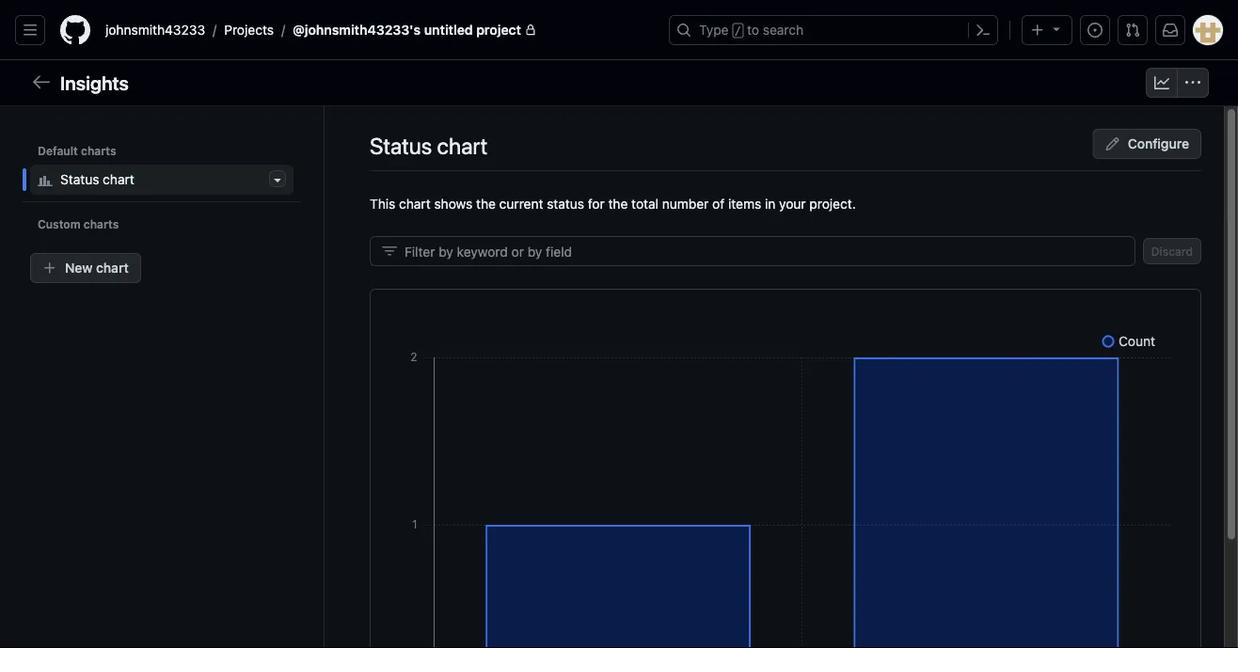 Task type: locate. For each thing, give the bounding box(es) containing it.
search
[[763, 22, 804, 38]]

discard
[[1152, 245, 1193, 258]]

status
[[370, 133, 432, 159], [60, 172, 99, 187]]

status up this
[[370, 133, 432, 159]]

charts right custom
[[84, 217, 119, 231]]

1 horizontal spatial status
[[370, 133, 432, 159]]

sc 9kayk9 0 image
[[1155, 75, 1170, 90], [382, 244, 397, 259]]

1 horizontal spatial sc 9kayk9 0 image
[[1155, 75, 1170, 90]]

discard button
[[1143, 238, 1202, 264]]

the right for
[[608, 196, 628, 211]]

charts right default
[[81, 144, 116, 157]]

@johnsmith43233's
[[293, 22, 421, 38]]

list
[[98, 15, 658, 45]]

johnsmith43233 link
[[98, 15, 213, 45]]

charts
[[81, 144, 116, 157], [84, 217, 119, 231]]

custom charts
[[38, 217, 119, 231]]

1 vertical spatial status
[[60, 172, 99, 187]]

0 horizontal spatial status chart
[[60, 172, 134, 187]]

status chart
[[370, 133, 488, 159], [60, 172, 134, 187]]

to
[[747, 22, 759, 38]]

status chart up shows
[[370, 133, 488, 159]]

charts for default charts
[[81, 144, 116, 157]]

chart up shows
[[437, 133, 488, 159]]

0 horizontal spatial the
[[476, 196, 496, 211]]

new
[[65, 260, 93, 276]]

triangle down image
[[1049, 21, 1064, 36]]

/ left projects
[[213, 22, 217, 38]]

1 vertical spatial status chart
[[60, 172, 134, 187]]

0 vertical spatial status
[[370, 133, 432, 159]]

your
[[779, 196, 806, 211]]

plus image
[[1030, 23, 1045, 38]]

charts for custom charts
[[84, 217, 119, 231]]

chart down default charts
[[103, 172, 134, 187]]

sc 9kayk9 0 image inside view filters region
[[382, 244, 397, 259]]

shows
[[434, 196, 473, 211]]

status down default charts
[[60, 172, 99, 187]]

chart right new
[[96, 260, 129, 276]]

type / to search
[[699, 22, 804, 38]]

view filters region
[[370, 236, 1202, 266]]

1 vertical spatial charts
[[84, 217, 119, 231]]

/ right projects
[[281, 22, 285, 38]]

0 vertical spatial charts
[[81, 144, 116, 157]]

status inside default charts element
[[60, 172, 99, 187]]

/ left to
[[735, 24, 741, 38]]

1 horizontal spatial status chart
[[370, 133, 488, 159]]

lock image
[[525, 24, 536, 36]]

0 vertical spatial sc 9kayk9 0 image
[[1155, 75, 1170, 90]]

project
[[476, 22, 521, 38]]

command palette image
[[976, 23, 991, 38]]

current
[[499, 196, 543, 211]]

type
[[699, 22, 729, 38]]

chart
[[437, 133, 488, 159], [103, 172, 134, 187], [399, 196, 431, 211], [96, 260, 129, 276]]

1 horizontal spatial /
[[281, 22, 285, 38]]

/ for type
[[735, 24, 741, 38]]

default charts
[[38, 144, 116, 157]]

number
[[662, 196, 709, 211]]

0 horizontal spatial sc 9kayk9 0 image
[[382, 244, 397, 259]]

the right shows
[[476, 196, 496, 211]]

2 the from the left
[[608, 196, 628, 211]]

sc 9kayk9 0 image down this
[[382, 244, 397, 259]]

the
[[476, 196, 496, 211], [608, 196, 628, 211]]

chart right this
[[399, 196, 431, 211]]

git pull request image
[[1125, 23, 1140, 38]]

default
[[38, 144, 78, 157]]

1 vertical spatial sc 9kayk9 0 image
[[382, 244, 397, 259]]

0 horizontal spatial status
[[60, 172, 99, 187]]

1 the from the left
[[476, 196, 496, 211]]

sc 9kayk9 0 image left sc 9kayk9 0 image
[[1155, 75, 1170, 90]]

/ inside the type / to search
[[735, 24, 741, 38]]

/
[[213, 22, 217, 38], [281, 22, 285, 38], [735, 24, 741, 38]]

2 horizontal spatial /
[[735, 24, 741, 38]]

this
[[370, 196, 395, 211]]

0 horizontal spatial /
[[213, 22, 217, 38]]

status chart down default charts
[[60, 172, 134, 187]]

1 horizontal spatial the
[[608, 196, 628, 211]]



Task type: describe. For each thing, give the bounding box(es) containing it.
configure button
[[1093, 129, 1202, 159]]

projects
[[224, 22, 274, 38]]

projects link
[[217, 15, 281, 45]]

configure
[[1128, 136, 1189, 151]]

johnsmith43233 / projects /
[[105, 22, 285, 38]]

default charts element
[[23, 165, 301, 195]]

untitled
[[424, 22, 473, 38]]

in
[[765, 196, 776, 211]]

chart inside new chart button
[[96, 260, 129, 276]]

items
[[728, 196, 761, 211]]

issue opened image
[[1088, 23, 1103, 38]]

status chart inside status chart link
[[60, 172, 134, 187]]

chart inside status chart link
[[103, 172, 134, 187]]

of
[[712, 196, 725, 211]]

chart options image
[[270, 172, 285, 187]]

notifications image
[[1163, 23, 1178, 38]]

0 vertical spatial status chart
[[370, 133, 488, 159]]

new chart
[[65, 260, 129, 276]]

/ for johnsmith43233
[[213, 22, 217, 38]]

return to project view image
[[30, 70, 53, 93]]

@johnsmith43233's untitled project
[[293, 22, 521, 38]]

list containing johnsmith43233 / projects /
[[98, 15, 658, 45]]

total
[[632, 196, 659, 211]]

new chart button
[[30, 253, 141, 283]]

sc 9kayk9 0 image
[[1186, 75, 1201, 90]]

for
[[588, 196, 605, 211]]

this chart shows the current status for the total number of items in your project.
[[370, 196, 856, 211]]

project navigation
[[0, 60, 1238, 106]]

custom
[[38, 217, 81, 231]]

project.
[[810, 196, 856, 211]]

@johnsmith43233's untitled project link
[[285, 15, 544, 45]]

bar chart describing discrete data. it consists of 1 series. the x-axis shows status. the y-axis shows count with a minimum value of 1 and a maximum value of 2. this chart data can only be accessed as a table. image
[[401, 320, 1171, 648]]

status chart link
[[30, 165, 294, 195]]

homepage image
[[60, 15, 90, 45]]

status
[[547, 196, 584, 211]]

Filter by keyword or by field field
[[405, 237, 1120, 265]]

insights
[[60, 72, 129, 94]]

johnsmith43233
[[105, 22, 205, 38]]



Task type: vqa. For each thing, say whether or not it's contained in the screenshot.
the
yes



